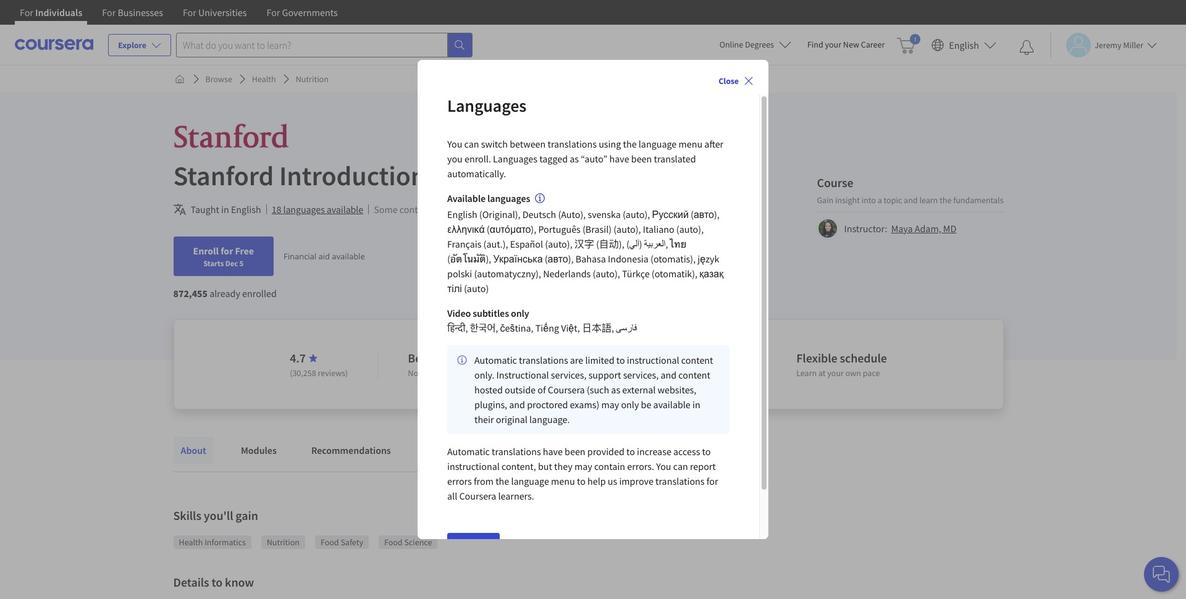 Task type: locate. For each thing, give the bounding box(es) containing it.
english left 18
[[231, 203, 261, 216]]

1 vertical spatial have
[[543, 445, 563, 458]]

may up help at the bottom of the page
[[575, 460, 593, 473]]

your inside flexible schedule learn at your own pace
[[828, 368, 844, 379]]

available
[[447, 192, 486, 205]]

been up they
[[565, 445, 586, 458]]

pace
[[863, 368, 880, 379]]

health link
[[247, 68, 281, 90]]

1 horizontal spatial been
[[632, 153, 652, 165]]

for up dec
[[221, 245, 233, 257]]

polski
[[447, 267, 472, 280]]

for left governments
[[267, 6, 280, 19]]

stanford
[[173, 159, 274, 193]]

nutrition right health link
[[296, 74, 329, 85]]

0 horizontal spatial you
[[447, 138, 463, 150]]

2
[[630, 368, 634, 379]]

0 vertical spatial coursera
[[548, 384, 585, 396]]

english inside button
[[950, 39, 980, 51]]

languages down between
[[493, 153, 538, 165]]

2 for from the left
[[102, 6, 116, 19]]

taught
[[191, 203, 219, 216]]

food for food science
[[384, 537, 403, 548]]

languages inside languages "dialog"
[[488, 192, 530, 205]]

starts
[[203, 258, 224, 268]]

1 for from the left
[[20, 6, 33, 19]]

banner navigation
[[10, 0, 348, 34]]

1 horizontal spatial languages
[[488, 192, 530, 205]]

gain
[[236, 508, 258, 524]]

and
[[525, 159, 569, 193], [904, 194, 918, 206], [661, 369, 677, 381], [509, 398, 525, 411]]

may inside automatic translations have been provided to increase access to instructional content, but they may contain errors. you can report errors from the language menu to help us improve translations for all coursera learners.
[[575, 460, 593, 473]]

in
[[221, 203, 229, 216], [693, 398, 701, 411]]

0 horizontal spatial instructional
[[447, 460, 500, 473]]

0 horizontal spatial food
[[321, 537, 339, 548]]

have
[[610, 153, 630, 165], [543, 445, 563, 458]]

nederlands
[[543, 267, 591, 280]]

0 horizontal spatial been
[[565, 445, 586, 458]]

been right "auto"
[[632, 153, 652, 165]]

translated up (αυτόματο),
[[482, 203, 524, 216]]

1 vertical spatial can
[[674, 460, 688, 473]]

0 vertical spatial health
[[252, 74, 276, 85]]

None search field
[[176, 32, 473, 57]]

translations up instructional at the left bottom of page
[[519, 354, 568, 366]]

0 horizontal spatial only
[[511, 307, 529, 319]]

food left "safety"
[[321, 537, 339, 548]]

for universities
[[183, 6, 247, 19]]

1 horizontal spatial health
[[252, 74, 276, 85]]

日本語,
[[582, 322, 614, 334]]

1 vertical spatial your
[[828, 368, 844, 379]]

0 vertical spatial be
[[469, 203, 480, 216]]

1 vertical spatial coursera
[[459, 490, 496, 502]]

hours right 6 on the bottom
[[642, 350, 672, 366]]

2 horizontal spatial may
[[602, 398, 619, 411]]

only inside automatic translations are limited to instructional content only. instructional services, support services, and content hosted outside of coursera (such as external websites, plugins, and proctored exams) may only be available in their original language.
[[621, 398, 639, 411]]

1 vertical spatial language
[[511, 475, 549, 487]]

may down '(such'
[[602, 398, 619, 411]]

health down using
[[574, 159, 652, 193]]

2 horizontal spatial the
[[940, 194, 952, 206]]

translations
[[548, 138, 597, 150], [519, 354, 568, 366], [492, 445, 541, 458], [656, 475, 705, 487]]

for left businesses
[[102, 6, 116, 19]]

health informatics
[[179, 537, 246, 548]]

1 vertical spatial been
[[565, 445, 586, 458]]

1 horizontal spatial as
[[611, 384, 621, 396]]

0 horizontal spatial have
[[543, 445, 563, 458]]

aid
[[319, 251, 330, 262]]

2 vertical spatial may
[[575, 460, 593, 473]]

languages inside you can switch between translations using the language menu after you enroll. languages tagged as "auto" have been translated automatically.
[[493, 153, 538, 165]]

into
[[862, 194, 876, 206]]

proctored
[[527, 398, 568, 411]]

access
[[674, 445, 700, 458]]

automatic up errors
[[447, 445, 490, 458]]

automatically.
[[447, 167, 506, 180]]

1 vertical spatial automatic
[[447, 445, 490, 458]]

the
[[623, 138, 637, 150], [940, 194, 952, 206], [496, 475, 509, 487]]

қазақ
[[700, 267, 724, 280]]

languages dialog
[[418, 60, 769, 593]]

translations up tagged
[[548, 138, 597, 150]]

1 horizontal spatial in
[[693, 398, 701, 411]]

1 at from the left
[[621, 368, 628, 379]]

show notifications image
[[1020, 40, 1035, 55]]

coursera up exams)
[[548, 384, 585, 396]]

0 vertical spatial as
[[570, 153, 579, 165]]

1 vertical spatial you
[[657, 460, 672, 473]]

automatic inside automatic translations are limited to instructional content only. instructional services, support services, and content hosted outside of coursera (such as external websites, plugins, and proctored exams) may only be available in their original language.
[[475, 354, 517, 366]]

2 vertical spatial health
[[179, 537, 203, 548]]

the right from
[[496, 475, 509, 487]]

at inside approx. 6 hours to complete 3 weeks at 2 hours a week
[[621, 368, 628, 379]]

you up you
[[447, 138, 463, 150]]

find your new career
[[808, 39, 885, 50]]

all
[[447, 490, 458, 502]]

0 horizontal spatial for
[[221, 245, 233, 257]]

4 for from the left
[[267, 6, 280, 19]]

1 services, from the left
[[551, 369, 587, 381]]

0 horizontal spatial be
[[469, 203, 480, 216]]

the inside automatic translations have been provided to increase access to instructional content, but they may contain errors. you can report errors from the language menu to help us improve translations for all coursera learners.
[[496, 475, 509, 487]]

2 horizontal spatial english
[[950, 39, 980, 51]]

872,455
[[173, 287, 208, 300]]

svenska
[[588, 208, 621, 220]]

hours right 2
[[636, 368, 656, 379]]

0 horizontal spatial (авто),
[[545, 253, 574, 265]]

you inside you can switch between translations using the language menu after you enroll. languages tagged as "auto" have been translated automatically.
[[447, 138, 463, 150]]

your left own
[[828, 368, 844, 379]]

1 horizontal spatial a
[[878, 194, 882, 206]]

1 vertical spatial menu
[[551, 475, 575, 487]]

1 horizontal spatial english
[[447, 208, 478, 220]]

about link
[[173, 437, 214, 464]]

(авто),
[[691, 208, 720, 220], [545, 253, 574, 265]]

0 horizontal spatial coursera
[[459, 490, 496, 502]]

2 vertical spatial the
[[496, 475, 509, 487]]

health right browse link
[[252, 74, 276, 85]]

only up the čeština,
[[511, 307, 529, 319]]

to up week
[[674, 350, 685, 366]]

available for financial aid available
[[332, 251, 365, 262]]

more information on translated content image
[[535, 193, 545, 203]]

food science
[[384, 537, 432, 548]]

the right using
[[623, 138, 637, 150]]

translations up content,
[[492, 445, 541, 458]]

translated up русский
[[654, 153, 696, 165]]

english up ελληνικά
[[447, 208, 478, 220]]

language down content,
[[511, 475, 549, 487]]

be right not
[[469, 203, 480, 216]]

of
[[538, 384, 546, 396]]

in inside automatic translations are limited to instructional content only. instructional services, support services, and content hosted outside of coursera (such as external websites, plugins, and proctored exams) may only be available in their original language.
[[693, 398, 701, 411]]

language inside you can switch between translations using the language menu after you enroll. languages tagged as "auto" have been translated automatically.
[[639, 138, 677, 150]]

1 horizontal spatial (авто),
[[691, 208, 720, 220]]

1 horizontal spatial language
[[639, 138, 677, 150]]

for left individuals
[[20, 6, 33, 19]]

0 vertical spatial a
[[878, 194, 882, 206]]

0 vertical spatial automatic
[[475, 354, 517, 366]]

available right aid on the top
[[332, 251, 365, 262]]

video subtitles only हिन्दी, 한국어, čeština, tiếng việt, 日本語, فارسی
[[447, 307, 637, 334]]

as left "auto"
[[570, 153, 579, 165]]

1 horizontal spatial translated
[[654, 153, 696, 165]]

0 vertical spatial available
[[327, 203, 364, 216]]

tiếng
[[536, 322, 559, 334]]

your
[[825, 39, 842, 50], [828, 368, 844, 379]]

0 vertical spatial you
[[447, 138, 463, 150]]

can up 'enroll.'
[[464, 138, 479, 150]]

experience
[[453, 368, 493, 379]]

been inside you can switch between translations using the language menu after you enroll. languages tagged as "auto" have been translated automatically.
[[632, 153, 652, 165]]

menu
[[679, 138, 703, 150], [551, 475, 575, 487]]

to
[[431, 159, 456, 193], [674, 350, 685, 366], [617, 354, 625, 366], [627, 445, 635, 458], [702, 445, 711, 458], [577, 475, 586, 487], [212, 575, 223, 590]]

errors.
[[628, 460, 655, 473]]

flexible
[[797, 350, 838, 366]]

complete
[[688, 350, 737, 366]]

at right learn
[[819, 368, 826, 379]]

and down outside
[[509, 398, 525, 411]]

1 horizontal spatial have
[[610, 153, 630, 165]]

ไทย
[[670, 238, 687, 250]]

content right some
[[400, 203, 432, 216]]

18 languages available
[[272, 203, 364, 216]]

1 horizontal spatial you
[[657, 460, 672, 473]]

and up more information on translated content image
[[525, 159, 569, 193]]

(อัตโนมัติ),
[[447, 253, 492, 265]]

instructional up from
[[447, 460, 500, 473]]

hours
[[642, 350, 672, 366], [636, 368, 656, 379]]

2 at from the left
[[819, 368, 826, 379]]

nutrition right informatics
[[267, 537, 300, 548]]

language.
[[530, 413, 570, 426]]

english right the shopping cart: 1 item icon
[[950, 39, 980, 51]]

for for individuals
[[20, 6, 33, 19]]

food down switch
[[461, 159, 519, 193]]

content up week
[[682, 354, 714, 366]]

українська
[[493, 253, 543, 265]]

at left 2
[[621, 368, 628, 379]]

stanford university image
[[173, 122, 290, 150]]

coursera down from
[[459, 490, 496, 502]]

1 vertical spatial the
[[940, 194, 952, 206]]

0 horizontal spatial services,
[[551, 369, 587, 381]]

0 vertical spatial in
[[221, 203, 229, 216]]

available
[[327, 203, 364, 216], [332, 251, 365, 262], [654, 398, 691, 411]]

a right into
[[878, 194, 882, 206]]

1 horizontal spatial may
[[575, 460, 593, 473]]

financial
[[284, 251, 317, 262]]

have down using
[[610, 153, 630, 165]]

0 horizontal spatial can
[[464, 138, 479, 150]]

0 vertical spatial languages
[[447, 95, 527, 117]]

available down introduction at top left
[[327, 203, 364, 216]]

0 horizontal spatial at
[[621, 368, 628, 379]]

menu left 'after'
[[679, 138, 703, 150]]

0 vertical spatial can
[[464, 138, 479, 150]]

1 vertical spatial nutrition
[[267, 537, 300, 548]]

for left universities
[[183, 6, 196, 19]]

plugins,
[[475, 398, 508, 411]]

instructional up week
[[627, 354, 680, 366]]

after
[[705, 138, 724, 150]]

menu inside you can switch between translations using the language menu after you enroll. languages tagged as "auto" have been translated automatically.
[[679, 138, 703, 150]]

in right 'taught' at the left top of the page
[[221, 203, 229, 216]]

weeks
[[596, 368, 619, 379]]

0 vertical spatial have
[[610, 153, 630, 165]]

1 vertical spatial languages
[[493, 153, 538, 165]]

and up websites,
[[661, 369, 677, 381]]

1 vertical spatial be
[[641, 398, 652, 411]]

(авто), right русский
[[691, 208, 720, 220]]

3 for from the left
[[183, 6, 196, 19]]

provided
[[588, 445, 625, 458]]

0 vertical spatial menu
[[679, 138, 703, 150]]

0 horizontal spatial a
[[658, 368, 662, 379]]

available down websites,
[[654, 398, 691, 411]]

1 vertical spatial (авто),
[[545, 253, 574, 265]]

language right using
[[639, 138, 677, 150]]

français
[[447, 238, 482, 250]]

testimonials
[[426, 444, 480, 457]]

languages for available
[[488, 192, 530, 205]]

(авто), up nederlands
[[545, 253, 574, 265]]

can inside you can switch between translations using the language menu after you enroll. languages tagged as "auto" have been translated automatically.
[[464, 138, 479, 150]]

to left 6 on the bottom
[[617, 354, 625, 366]]

course
[[817, 175, 854, 190]]

recommendations
[[311, 444, 391, 457]]

available inside automatic translations are limited to instructional content only. instructional services, support services, and content hosted outside of coursera (such as external websites, plugins, and proctored exams) may only be available in their original language.
[[654, 398, 691, 411]]

chat with us image
[[1152, 565, 1172, 585]]

help
[[588, 475, 606, 487]]

languages up '(original),'
[[488, 192, 530, 205]]

0 vertical spatial nutrition
[[296, 74, 329, 85]]

home image
[[175, 74, 184, 84]]

0 vertical spatial (авто),
[[691, 208, 720, 220]]

español
[[510, 238, 543, 250]]

automatic up only. on the bottom of page
[[475, 354, 517, 366]]

nutrition
[[296, 74, 329, 85], [267, 537, 300, 548]]

may left not
[[434, 203, 451, 216]]

details to know
[[173, 575, 254, 590]]

have inside you can switch between translations using the language menu after you enroll. languages tagged as "auto" have been translated automatically.
[[610, 153, 630, 165]]

1 horizontal spatial only
[[621, 398, 639, 411]]

1 horizontal spatial can
[[674, 460, 688, 473]]

0 vertical spatial for
[[221, 245, 233, 257]]

you down increase
[[657, 460, 672, 473]]

0 horizontal spatial language
[[511, 475, 549, 487]]

automatic inside automatic translations have been provided to increase access to instructional content, but they may contain errors. you can report errors from the language menu to help us improve translations for all coursera learners.
[[447, 445, 490, 458]]

1 horizontal spatial for
[[707, 475, 718, 487]]

have up but
[[543, 445, 563, 458]]

1 horizontal spatial food
[[384, 537, 403, 548]]

türkçe
[[622, 267, 650, 280]]

1 vertical spatial available
[[332, 251, 365, 262]]

enrolled
[[242, 287, 277, 300]]

1 vertical spatial translated
[[482, 203, 524, 216]]

improve
[[620, 475, 654, 487]]

1 vertical spatial as
[[611, 384, 621, 396]]

health down skills
[[179, 537, 203, 548]]

languages up switch
[[447, 95, 527, 117]]

businesses
[[118, 6, 163, 19]]

content up websites,
[[679, 369, 711, 381]]

english inside english (original), deutsch (auto), svenska (auto), русский (авто), ελληνικά (αυτόματο), português (brasil) (auto), italiano (auto), français (aut.), español (auto), 汉字 (自动), العربية (آلي), ไทย (อัตโนมัติ), українська (авто), bahasa indonesia (otomatis), język polski (automatyczny), nederlands (auto), türkçe (otomatik), қазақ тілі (auto)
[[447, 208, 478, 220]]

2 vertical spatial content
[[679, 369, 711, 381]]

services, down are
[[551, 369, 587, 381]]

browse
[[206, 74, 232, 85]]

enroll for free starts dec 5
[[193, 245, 254, 268]]

0 vertical spatial language
[[639, 138, 677, 150]]

1 horizontal spatial menu
[[679, 138, 703, 150]]

food
[[461, 159, 519, 193], [321, 537, 339, 548], [384, 537, 403, 548]]

1 horizontal spatial services,
[[623, 369, 659, 381]]

at
[[621, 368, 628, 379], [819, 368, 826, 379]]

0 vertical spatial your
[[825, 39, 842, 50]]

a left week
[[658, 368, 662, 379]]

0 vertical spatial translated
[[654, 153, 696, 165]]

0 vertical spatial the
[[623, 138, 637, 150]]

close
[[719, 75, 739, 87]]

modules link
[[234, 437, 284, 464]]

2 services, from the left
[[623, 369, 659, 381]]

food left the science
[[384, 537, 403, 548]]

can down access
[[674, 460, 688, 473]]

1 vertical spatial instructional
[[447, 460, 500, 473]]

menu down they
[[551, 475, 575, 487]]

only down external
[[621, 398, 639, 411]]

0 vertical spatial only
[[511, 307, 529, 319]]

services, up external
[[623, 369, 659, 381]]

the right "learn"
[[940, 194, 952, 206]]

1 horizontal spatial the
[[623, 138, 637, 150]]

0 vertical spatial been
[[632, 153, 652, 165]]

0 horizontal spatial the
[[496, 475, 509, 487]]

indonesia
[[608, 253, 649, 265]]

0 horizontal spatial health
[[179, 537, 203, 548]]

1 vertical spatial hours
[[636, 368, 656, 379]]

as inside automatic translations are limited to instructional content only. instructional services, support services, and content hosted outside of coursera (such as external websites, plugins, and proctored exams) may only be available in their original language.
[[611, 384, 621, 396]]

to inside approx. 6 hours to complete 3 weeks at 2 hours a week
[[674, 350, 685, 366]]

(auto), up ไทย at the right of the page
[[677, 223, 704, 235]]

1 vertical spatial a
[[658, 368, 662, 379]]

languages for 18
[[283, 203, 325, 216]]

as right '(such'
[[611, 384, 621, 396]]

instructional inside automatic translations have been provided to increase access to instructional content, but they may contain errors. you can report errors from the language menu to help us improve translations for all coursera learners.
[[447, 460, 500, 473]]

available inside button
[[327, 203, 364, 216]]

0 horizontal spatial translated
[[482, 203, 524, 216]]

individuals
[[35, 6, 82, 19]]

your right find
[[825, 39, 842, 50]]

18 languages available button
[[272, 202, 364, 217]]

some
[[374, 203, 398, 216]]

1 vertical spatial only
[[621, 398, 639, 411]]

find your new career link
[[802, 37, 891, 53]]

languages inside 18 languages available button
[[283, 203, 325, 216]]

0 horizontal spatial menu
[[551, 475, 575, 487]]

languages right 18
[[283, 203, 325, 216]]

be down external
[[641, 398, 652, 411]]

for for universities
[[183, 6, 196, 19]]

0 horizontal spatial languages
[[283, 203, 325, 216]]

and right topic at the top right of the page
[[904, 194, 918, 206]]

in down websites,
[[693, 398, 701, 411]]

2 vertical spatial available
[[654, 398, 691, 411]]

1 vertical spatial in
[[693, 398, 701, 411]]

english for english (original), deutsch (auto), svenska (auto), русский (авто), ελληνικά (αυτόματο), português (brasil) (auto), italiano (auto), français (aut.), español (auto), 汉字 (自动), العربية (آلي), ไทย (อัตโนมัติ), українська (авто), bahasa indonesia (otomatis), język polski (automatyczny), nederlands (auto), türkçe (otomatik), қазақ тілі (auto)
[[447, 208, 478, 220]]

0 vertical spatial instructional
[[627, 354, 680, 366]]

for down the report
[[707, 475, 718, 487]]



Task type: vqa. For each thing, say whether or not it's contained in the screenshot.
For Businesses
yes



Task type: describe. For each thing, give the bounding box(es) containing it.
food safety
[[321, 537, 363, 548]]

they
[[554, 460, 573, 473]]

only inside the video subtitles only हिन्दी, 한국어, čeština, tiếng việt, 日本語, فارسی
[[511, 307, 529, 319]]

for individuals
[[20, 6, 82, 19]]

for for governments
[[267, 6, 280, 19]]

subtitles
[[473, 307, 509, 319]]

4.7
[[290, 350, 306, 366]]

automatic for automatic translations have been provided to increase access to instructional content, but they may contain errors. you can report errors from the language menu to help us improve translations for all coursera learners.
[[447, 445, 490, 458]]

you
[[447, 153, 463, 165]]

translated inside you can switch between translations using the language menu after you enroll. languages tagged as "auto" have been translated automatically.
[[654, 153, 696, 165]]

العربية
[[645, 238, 666, 250]]

automatic for automatic translations are limited to instructional content only. instructional services, support services, and content hosted outside of coursera (such as external websites, plugins, and proctored exams) may only be available in their original language.
[[475, 354, 517, 366]]

(auto),
[[558, 208, 586, 220]]

enroll.
[[465, 153, 491, 165]]

necessary
[[494, 368, 530, 379]]

health for health informatics
[[179, 537, 203, 548]]

reviews)
[[318, 368, 348, 379]]

coursera image
[[15, 35, 93, 55]]

and inside course gain insight into a topic and learn the fundamentals
[[904, 194, 918, 206]]

be inside automatic translations are limited to instructional content only. instructional services, support services, and content hosted outside of coursera (such as external websites, plugins, and proctored exams) may only be available in their original language.
[[641, 398, 652, 411]]

can inside automatic translations have been provided to increase access to instructional content, but they may contain errors. you can report errors from the language menu to help us improve translations for all coursera learners.
[[674, 460, 688, 473]]

automatic translations are limited to instructional content only. instructional services, support services, and content hosted outside of coursera (such as external websites, plugins, and proctored exams) may only be available in their original language.
[[475, 354, 714, 426]]

about
[[181, 444, 206, 457]]

to up the some content may not be translated
[[431, 159, 456, 193]]

browse link
[[201, 68, 237, 90]]

čeština,
[[500, 322, 534, 334]]

a inside approx. 6 hours to complete 3 weeks at 2 hours a week
[[658, 368, 662, 379]]

gain
[[817, 194, 834, 206]]

to inside automatic translations are limited to instructional content only. instructional services, support services, and content hosted outside of coursera (such as external websites, plugins, and proctored exams) may only be available in their original language.
[[617, 354, 625, 366]]

हिन्दी,
[[447, 322, 468, 334]]

to up the errors.
[[627, 445, 635, 458]]

to up the report
[[702, 445, 711, 458]]

translations inside automatic translations are limited to instructional content only. instructional services, support services, and content hosted outside of coursera (such as external websites, plugins, and proctored exams) may only be available in their original language.
[[519, 354, 568, 366]]

skills
[[173, 508, 201, 524]]

as inside you can switch between translations using the language menu after you enroll. languages tagged as "auto" have been translated automatically.
[[570, 153, 579, 165]]

coursera inside automatic translations have been provided to increase access to instructional content, but they may contain errors. you can report errors from the language menu to help us improve translations for all coursera learners.
[[459, 490, 496, 502]]

are
[[570, 354, 584, 366]]

been inside automatic translations have been provided to increase access to instructional content, but they may contain errors. you can report errors from the language menu to help us improve translations for all coursera learners.
[[565, 445, 586, 458]]

you can switch between translations using the language menu after you enroll. languages tagged as "auto" have been translated automatically.
[[447, 138, 724, 180]]

(otomatik),
[[652, 267, 698, 280]]

(30,258
[[290, 368, 316, 379]]

language inside automatic translations have been provided to increase access to instructional content, but they may contain errors. you can report errors from the language menu to help us improve translations for all coursera learners.
[[511, 475, 549, 487]]

тілі
[[447, 282, 462, 295]]

informatics
[[205, 537, 246, 548]]

financial aid available
[[284, 251, 365, 262]]

insight
[[836, 194, 860, 206]]

translations inside you can switch between translations using the language menu after you enroll. languages tagged as "auto" have been translated automatically.
[[548, 138, 597, 150]]

menu inside automatic translations have been provided to increase access to instructional content, but they may contain errors. you can report errors from the language menu to help us improve translations for all coursera learners.
[[551, 475, 575, 487]]

instructional inside automatic translations are limited to instructional content only. instructional services, support services, and content hosted outside of coursera (such as external websites, plugins, and proctored exams) may only be available in their original language.
[[627, 354, 680, 366]]

język
[[698, 253, 720, 265]]

english for english
[[950, 39, 980, 51]]

md
[[944, 222, 957, 235]]

outside
[[505, 384, 536, 396]]

know
[[225, 575, 254, 590]]

3
[[590, 368, 594, 379]]

learners.
[[498, 490, 534, 502]]

topic
[[884, 194, 903, 206]]

safety
[[341, 537, 363, 548]]

new
[[844, 39, 860, 50]]

switch
[[481, 138, 508, 150]]

0 vertical spatial hours
[[642, 350, 672, 366]]

for inside enroll for free starts dec 5
[[221, 245, 233, 257]]

automatic translations are limited to instructional content only. instructional services, support services, and content hosted outside of coursera (such as external websites, plugins, and proctored exams) may only be available in their original language. element
[[447, 345, 730, 434]]

maya adam, md image
[[819, 219, 838, 238]]

(آلي),
[[627, 238, 668, 250]]

have inside automatic translations have been provided to increase access to instructional content, but they may contain errors. you can report errors from the language menu to help us improve translations for all coursera learners.
[[543, 445, 563, 458]]

some content may not be translated
[[374, 203, 524, 216]]

for inside automatic translations have been provided to increase access to instructional content, but they may contain errors. you can report errors from the language menu to help us improve translations for all coursera learners.
[[707, 475, 718, 487]]

external
[[623, 384, 656, 396]]

0 horizontal spatial in
[[221, 203, 229, 216]]

original
[[496, 413, 528, 426]]

errors
[[447, 475, 472, 487]]

limited
[[586, 354, 615, 366]]

(auto), down the bahasa
[[593, 267, 620, 280]]

not
[[453, 203, 467, 216]]

(automatyczny),
[[474, 267, 541, 280]]

(auto), up (自动),
[[614, 223, 641, 235]]

0 horizontal spatial english
[[231, 203, 261, 216]]

(original),
[[480, 208, 521, 220]]

career
[[861, 39, 885, 50]]

recommendations link
[[304, 437, 399, 464]]

course gain insight into a topic and learn the fundamentals
[[817, 175, 1004, 206]]

18
[[272, 203, 281, 216]]

coursera inside automatic translations are limited to instructional content only. instructional services, support services, and content hosted outside of coursera (such as external websites, plugins, and proctored exams) may only be available in their original language.
[[548, 384, 585, 396]]

available for 18 languages available
[[327, 203, 364, 216]]

0 horizontal spatial may
[[434, 203, 451, 216]]

2 horizontal spatial food
[[461, 159, 519, 193]]

schedule
[[840, 350, 887, 366]]

previous
[[420, 368, 451, 379]]

for governments
[[267, 6, 338, 19]]

the inside course gain insight into a topic and learn the fundamentals
[[940, 194, 952, 206]]

no
[[408, 368, 418, 379]]

may inside automatic translations are limited to instructional content only. instructional services, support services, and content hosted outside of coursera (such as external websites, plugins, and proctored exams) may only be available in their original language.
[[602, 398, 619, 411]]

between
[[510, 138, 546, 150]]

skills you'll gain
[[173, 508, 258, 524]]

their
[[475, 413, 494, 426]]

food for food safety
[[321, 537, 339, 548]]

instructional
[[497, 369, 549, 381]]

a inside course gain insight into a topic and learn the fundamentals
[[878, 194, 882, 206]]

level
[[458, 350, 483, 366]]

1 vertical spatial health
[[574, 159, 652, 193]]

introduction
[[279, 159, 426, 193]]

translations down the report
[[656, 475, 705, 487]]

872,455 already enrolled
[[173, 287, 277, 300]]

(auto), up italiano on the right top of page
[[623, 208, 650, 220]]

(auto), down português
[[545, 238, 573, 250]]

(otomatis),
[[651, 253, 696, 265]]

english button
[[927, 25, 1002, 65]]

content,
[[502, 460, 536, 473]]

for businesses
[[102, 6, 163, 19]]

deutsch
[[523, 208, 556, 220]]

you inside automatic translations have been provided to increase access to instructional content, but they may contain errors. you can report errors from the language menu to help us improve translations for all coursera learners.
[[657, 460, 672, 473]]

português
[[539, 223, 581, 235]]

1 vertical spatial content
[[682, 354, 714, 366]]

taught in english
[[191, 203, 261, 216]]

at inside flexible schedule learn at your own pace
[[819, 368, 826, 379]]

русский
[[652, 208, 689, 220]]

for for businesses
[[102, 6, 116, 19]]

maya adam, md link
[[892, 222, 957, 235]]

(such
[[587, 384, 609, 396]]

nutrition link
[[291, 68, 334, 90]]

(αυτόματο),
[[487, 223, 537, 235]]

contain
[[595, 460, 626, 473]]

to left know
[[212, 575, 223, 590]]

own
[[846, 368, 862, 379]]

shopping cart: 1 item image
[[898, 34, 921, 54]]

to left help at the bottom of the page
[[577, 475, 586, 487]]

(aut.),
[[484, 238, 508, 250]]

0 vertical spatial content
[[400, 203, 432, 216]]

the inside you can switch between translations using the language menu after you enroll. languages tagged as "auto" have been translated automatically.
[[623, 138, 637, 150]]

health for health
[[252, 74, 276, 85]]

việt,
[[561, 322, 580, 334]]



